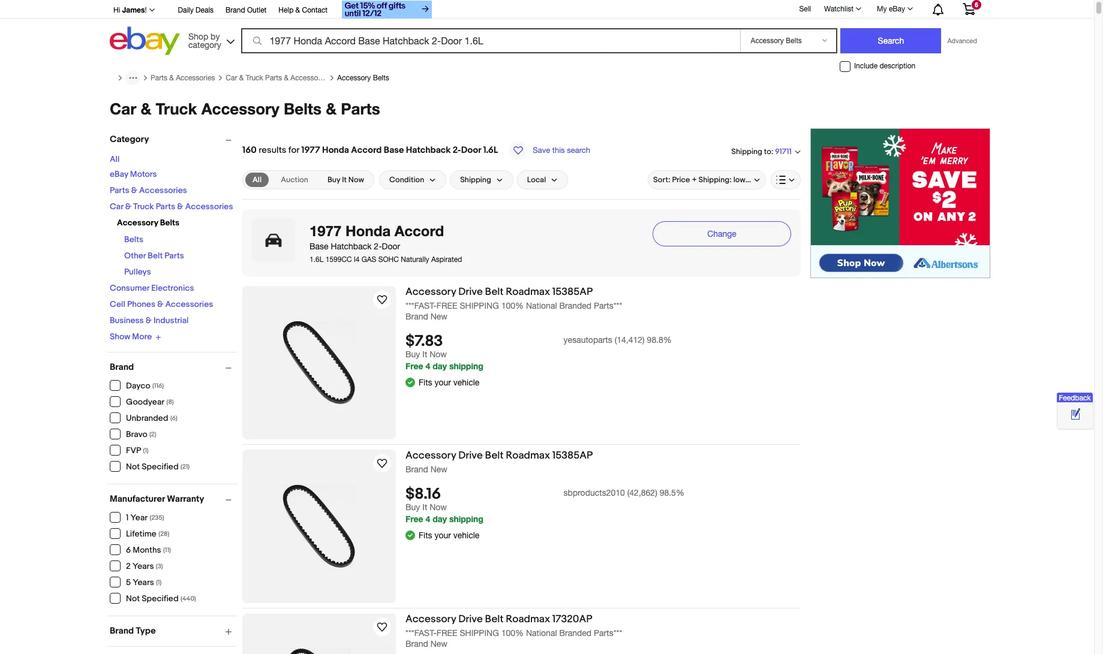 Task type: locate. For each thing, give the bounding box(es) containing it.
your for $7.83
[[435, 378, 451, 388]]

2 fits your vehicle from the top
[[419, 531, 480, 541]]

6 up advanced link
[[975, 1, 979, 8]]

2 horizontal spatial truck
[[246, 74, 263, 82]]

your down $8.16
[[435, 531, 451, 541]]

2 vertical spatial buy
[[406, 503, 420, 513]]

not down fvp
[[126, 462, 140, 472]]

shipping inside yesautoparts (14,412) 98.8% buy it now free 4 day shipping
[[450, 362, 484, 372]]

2 and text__icon image from the top
[[406, 530, 415, 540]]

all down 160
[[253, 175, 262, 185]]

now for $7.83
[[430, 350, 447, 360]]

all up ebay motors link
[[110, 154, 120, 164]]

2 roadmax from the top
[[506, 450, 550, 462]]

parts & accessories link down motors
[[110, 185, 187, 196]]

brand inside accessory drive belt  roadmax  17320ap ***fast-free shipping  100% national branded parts*** brand new
[[406, 640, 429, 650]]

brand inside brand outlet 'link'
[[226, 6, 245, 14]]

All selected text field
[[253, 175, 262, 185]]

car & truck parts & accessories link
[[226, 74, 330, 82], [110, 202, 233, 212]]

4 down $7.83
[[426, 362, 431, 372]]

100% inside accessory drive belt  roadmax  17320ap ***fast-free shipping  100% national branded parts*** brand new
[[502, 629, 524, 639]]

1 vertical spatial all
[[253, 175, 262, 185]]

brand inside accessory drive belt  roadmax  15385ap brand new
[[406, 465, 429, 475]]

98.5%
[[660, 489, 685, 498]]

0 vertical spatial all
[[110, 154, 120, 164]]

0 vertical spatial shipping
[[450, 362, 484, 372]]

my ebay
[[878, 5, 906, 13]]

1 vertical spatial truck
[[156, 100, 197, 118]]

belt inside accessory drive belt  roadmax  17320ap ***fast-free shipping  100% national branded parts*** brand new
[[485, 614, 504, 626]]

now inside yesautoparts (14,412) 98.8% buy it now free 4 day shipping
[[430, 350, 447, 360]]

years for 2 years
[[133, 562, 154, 572]]

drive inside accessory drive belt  roadmax  15385ap brand new
[[459, 450, 483, 462]]

free for 15385ap
[[437, 301, 458, 311]]

base up 1599cc
[[310, 242, 329, 252]]

it inside yesautoparts (14,412) 98.8% buy it now free 4 day shipping
[[423, 350, 428, 360]]

0 horizontal spatial ebay
[[110, 169, 128, 179]]

1 branded from the top
[[560, 301, 592, 311]]

accessory drive belt  roadmax  15385ap heading for ***fast-free shipping  100% national branded parts***
[[406, 286, 593, 298]]

accessory drive belt  roadmax  15385ap image for brand new
[[283, 485, 356, 569]]

national down 17320ap
[[526, 629, 557, 639]]

car
[[226, 74, 237, 82], [110, 100, 136, 118], [110, 202, 123, 212]]

roadmax inside accessory drive belt  roadmax  17320ap ***fast-free shipping  100% national branded parts*** brand new
[[506, 614, 550, 626]]

1 vertical spatial ebay
[[110, 169, 128, 179]]

1 vertical spatial free
[[437, 629, 458, 639]]

help
[[279, 6, 294, 14]]

1 not from the top
[[126, 462, 140, 472]]

(1) right fvp
[[143, 447, 149, 455]]

brand outlet
[[226, 6, 267, 14]]

my
[[878, 5, 888, 13]]

car & truck accessory belts & parts
[[110, 100, 380, 118]]

1 vertical spatial accessory drive belt  roadmax  15385ap heading
[[406, 450, 593, 462]]

free down $8.16
[[406, 515, 424, 525]]

2 your from the top
[[435, 531, 451, 541]]

1 horizontal spatial door
[[461, 145, 482, 156]]

0 vertical spatial roadmax
[[506, 286, 550, 298]]

1 horizontal spatial (1)
[[156, 579, 162, 587]]

***fast- inside accessory drive belt  roadmax  17320ap ***fast-free shipping  100% national branded parts*** brand new
[[406, 629, 437, 639]]

shipping for $7.83
[[450, 362, 484, 372]]

1 vertical spatial all link
[[246, 173, 269, 187]]

1 vertical spatial roadmax
[[506, 450, 550, 462]]

6 inside account navigation
[[975, 1, 979, 8]]

years right 2
[[133, 562, 154, 572]]

now inside sbproducts2010 (42,862) 98.5% buy it now free 4 day shipping
[[430, 503, 447, 513]]

day inside sbproducts2010 (42,862) 98.5% buy it now free 4 day shipping
[[433, 515, 447, 525]]

daily
[[178, 6, 194, 14]]

fits for $7.83
[[419, 378, 433, 388]]

belt for accessory drive belt  roadmax  17320ap
[[485, 614, 504, 626]]

free inside accessory drive belt  roadmax  17320ap ***fast-free shipping  100% national branded parts*** brand new
[[437, 629, 458, 639]]

100% for 15385ap
[[502, 301, 524, 311]]

parts*** up yesautoparts
[[594, 301, 623, 311]]

change
[[708, 229, 737, 239]]

it inside sbproducts2010 (42,862) 98.5% buy it now free 4 day shipping
[[423, 503, 428, 513]]

0 vertical spatial day
[[433, 362, 447, 372]]

(42,862)
[[628, 489, 658, 498]]

truck up category dropdown button
[[156, 100, 197, 118]]

1 horizontal spatial hatchback
[[406, 145, 451, 156]]

national for 17320ap
[[526, 629, 557, 639]]

1 vertical spatial national
[[526, 629, 557, 639]]

1 fits from the top
[[419, 378, 433, 388]]

main content containing $7.83
[[243, 128, 801, 655]]

0 vertical spatial national
[[526, 301, 557, 311]]

1 vertical spatial accord
[[395, 223, 444, 240]]

2 vehicle from the top
[[454, 531, 480, 541]]

daily deals link
[[178, 4, 214, 17]]

sort:
[[654, 175, 671, 185]]

1 vertical spatial 15385ap
[[553, 450, 593, 462]]

door up sohc in the left of the page
[[382, 242, 400, 252]]

ebay left motors
[[110, 169, 128, 179]]

1 free from the top
[[406, 362, 424, 372]]

roadmax for accessory drive belt  roadmax  17320ap
[[506, 614, 550, 626]]

4 inside sbproducts2010 (42,862) 98.5% buy it now free 4 day shipping
[[426, 515, 431, 525]]

specified down 5 years (1)
[[142, 594, 179, 604]]

parts*** inside accessory drive belt  roadmax  15385ap ***fast-free shipping  100% national branded parts*** brand new
[[594, 301, 623, 311]]

1 vertical spatial 2-
[[374, 242, 382, 252]]

car down ebay motors link
[[110, 202, 123, 212]]

buy inside sbproducts2010 (42,862) 98.5% buy it now free 4 day shipping
[[406, 503, 420, 513]]

1.6l up shipping dropdown button
[[484, 145, 498, 156]]

buy for $7.83
[[406, 350, 420, 360]]

accessory drive belt  roadmax  15385ap link up yesautoparts
[[406, 286, 801, 301]]

2 vertical spatial car
[[110, 202, 123, 212]]

watch accessory drive belt  roadmax  15385ap image
[[375, 457, 390, 471]]

0 horizontal spatial accessory belts
[[117, 218, 180, 228]]

1 horizontal spatial ebay
[[890, 5, 906, 13]]

shipping down the accessory drive belt  roadmax  17320ap "heading"
[[460, 629, 499, 639]]

Search for anything text field
[[243, 29, 739, 52]]

years right the 5 at left bottom
[[133, 578, 154, 588]]

0 vertical spatial fits
[[419, 378, 433, 388]]

1 vertical spatial now
[[430, 350, 447, 360]]

0 horizontal spatial (1)
[[143, 447, 149, 455]]

0 vertical spatial fits your vehicle
[[419, 378, 480, 388]]

day inside yesautoparts (14,412) 98.8% buy it now free 4 day shipping
[[433, 362, 447, 372]]

1 vertical spatial shipping
[[461, 175, 492, 185]]

***fast- up $7.83
[[406, 301, 437, 311]]

1 national from the top
[[526, 301, 557, 311]]

0 vertical spatial your
[[435, 378, 451, 388]]

100% inside accessory drive belt  roadmax  15385ap ***fast-free shipping  100% national branded parts*** brand new
[[502, 301, 524, 311]]

6 up 2
[[126, 546, 131, 556]]

2 drive from the top
[[459, 450, 483, 462]]

branded down 17320ap
[[560, 629, 592, 639]]

15385ap for accessory drive belt  roadmax  15385ap brand new
[[553, 450, 593, 462]]

free
[[437, 301, 458, 311], [437, 629, 458, 639]]

2 accessory drive belt  roadmax  15385ap image from the top
[[283, 485, 356, 569]]

0 vertical spatial 15385ap
[[553, 286, 593, 298]]

shipping inside sbproducts2010 (42,862) 98.5% buy it now free 4 day shipping
[[450, 515, 484, 525]]

free
[[406, 362, 424, 372], [406, 515, 424, 525]]

belt inside belts other belt parts pulleys
[[148, 251, 163, 261]]

2 vertical spatial roadmax
[[506, 614, 550, 626]]

new inside accessory drive belt  roadmax  15385ap ***fast-free shipping  100% national branded parts*** brand new
[[431, 312, 448, 322]]

***fast- inside accessory drive belt  roadmax  15385ap ***fast-free shipping  100% national branded parts*** brand new
[[406, 301, 437, 311]]

1
[[126, 513, 129, 523]]

1 vertical spatial and text__icon image
[[406, 530, 415, 540]]

1 shipping from the top
[[450, 362, 484, 372]]

belt
[[148, 251, 163, 261], [485, 286, 504, 298], [485, 450, 504, 462], [485, 614, 504, 626]]

1 vertical spatial new
[[431, 465, 448, 475]]

0 horizontal spatial base
[[310, 242, 329, 252]]

day down $7.83
[[433, 362, 447, 372]]

roadmax
[[506, 286, 550, 298], [506, 450, 550, 462], [506, 614, 550, 626]]

branded up yesautoparts
[[560, 301, 592, 311]]

parts*** for 17320ap
[[594, 629, 623, 639]]

2 new from the top
[[431, 465, 448, 475]]

2 accessory drive belt  roadmax  15385ap heading from the top
[[406, 450, 593, 462]]

0 horizontal spatial hatchback
[[331, 242, 372, 252]]

2 4 from the top
[[426, 515, 431, 525]]

2 shipping from the top
[[450, 515, 484, 525]]

free down the accessory drive belt  roadmax  17320ap "heading"
[[437, 629, 458, 639]]

accord inside 1977 honda accord base hatchback 2-door 1.6l 1599cc l4 gas sohc naturally aspirated
[[395, 223, 444, 240]]

belt inside accessory drive belt  roadmax  15385ap brand new
[[485, 450, 504, 462]]

all link up ebay motors link
[[110, 154, 120, 164]]

your
[[435, 378, 451, 388], [435, 531, 451, 541]]

type
[[136, 626, 156, 637]]

0 vertical spatial accessory drive belt  roadmax  15385ap link
[[406, 286, 801, 301]]

honda up buy it now link
[[322, 145, 349, 156]]

1 vertical spatial years
[[133, 578, 154, 588]]

belt inside accessory drive belt  roadmax  15385ap ***fast-free shipping  100% national branded parts*** brand new
[[485, 286, 504, 298]]

0 vertical spatial (1)
[[143, 447, 149, 455]]

drive inside accessory drive belt  roadmax  15385ap ***fast-free shipping  100% national branded parts*** brand new
[[459, 286, 483, 298]]

roadmax for accessory drive belt  roadmax  15385ap
[[506, 450, 550, 462]]

0 horizontal spatial truck
[[133, 202, 154, 212]]

accord up naturally on the left top of the page
[[395, 223, 444, 240]]

2 15385ap from the top
[[553, 450, 593, 462]]

1 vertical spatial 100%
[[502, 629, 524, 639]]

main content
[[243, 128, 801, 655]]

1 vertical spatial shipping
[[450, 515, 484, 525]]

free inside accessory drive belt  roadmax  15385ap ***fast-free shipping  100% national branded parts*** brand new
[[437, 301, 458, 311]]

1 vertical spatial it
[[423, 350, 428, 360]]

2 parts*** from the top
[[594, 629, 623, 639]]

(28)
[[159, 531, 169, 538]]

1 vertical spatial buy
[[406, 350, 420, 360]]

roadmax inside accessory drive belt  roadmax  15385ap brand new
[[506, 450, 550, 462]]

fits
[[419, 378, 433, 388], [419, 531, 433, 541]]

3 roadmax from the top
[[506, 614, 550, 626]]

1 horizontal spatial accord
[[395, 223, 444, 240]]

1.6l inside 1977 honda accord base hatchback 2-door 1.6l 1599cc l4 gas sohc naturally aspirated
[[310, 256, 324, 264]]

truck for accessory
[[156, 100, 197, 118]]

base up condition
[[384, 145, 404, 156]]

buy
[[328, 175, 341, 185], [406, 350, 420, 360], [406, 503, 420, 513]]

17320ap
[[553, 614, 593, 626]]

brand type
[[110, 626, 156, 637]]

electronics
[[151, 283, 194, 294]]

1 and text__icon image from the top
[[406, 377, 415, 387]]

now for $8.16
[[430, 503, 447, 513]]

branded inside accessory drive belt  roadmax  15385ap ***fast-free shipping  100% national branded parts*** brand new
[[560, 301, 592, 311]]

15385ap inside accessory drive belt  roadmax  15385ap brand new
[[553, 450, 593, 462]]

parts & accessories link down category
[[151, 74, 215, 82]]

1 vertical spatial base
[[310, 242, 329, 252]]

watch accessory drive belt  roadmax  15385ap image
[[375, 293, 390, 307]]

it for $7.83
[[423, 350, 428, 360]]

0 vertical spatial ***fast-
[[406, 301, 437, 311]]

2- up shipping dropdown button
[[453, 145, 461, 156]]

base inside 1977 honda accord base hatchback 2-door 1.6l 1599cc l4 gas sohc naturally aspirated
[[310, 242, 329, 252]]

0 vertical spatial not
[[126, 462, 140, 472]]

parts*** down accessory drive belt  roadmax  17320ap link at bottom
[[594, 629, 623, 639]]

2 100% from the top
[[502, 629, 524, 639]]

0 vertical spatial honda
[[322, 145, 349, 156]]

new
[[431, 312, 448, 322], [431, 465, 448, 475], [431, 640, 448, 650]]

accessory drive belt  roadmax  15385ap link up sbproducts2010
[[406, 450, 801, 465]]

not for manufacturer warranty
[[126, 594, 140, 604]]

0 vertical spatial 1.6l
[[484, 145, 498, 156]]

0 horizontal spatial 1.6l
[[310, 256, 324, 264]]

1 horizontal spatial 1.6l
[[484, 145, 498, 156]]

100% down the accessory drive belt  roadmax  17320ap "heading"
[[502, 629, 524, 639]]

1 vertical spatial not
[[126, 594, 140, 604]]

0 horizontal spatial shipping
[[461, 175, 492, 185]]

not specified (440)
[[126, 594, 196, 604]]

0 vertical spatial it
[[342, 175, 347, 185]]

fits your vehicle down $8.16
[[419, 531, 480, 541]]

2 free from the top
[[437, 629, 458, 639]]

shipping inside accessory drive belt  roadmax  17320ap ***fast-free shipping  100% national branded parts*** brand new
[[460, 629, 499, 639]]

hatchback up condition "dropdown button"
[[406, 145, 451, 156]]

1977 right for
[[301, 145, 320, 156]]

car & truck parts & accessories link down motors
[[110, 202, 233, 212]]

brand outlet link
[[226, 4, 267, 17]]

1977 inside 1977 honda accord base hatchback 2-door 1.6l 1599cc l4 gas sohc naturally aspirated
[[310, 223, 342, 240]]

1 vertical spatial specified
[[142, 594, 179, 604]]

james
[[122, 5, 145, 14]]

1 accessory drive belt  roadmax  15385ap image from the top
[[283, 321, 356, 405]]

4 inside yesautoparts (14,412) 98.8% buy it now free 4 day shipping
[[426, 362, 431, 372]]

day down $8.16
[[433, 515, 447, 525]]

free inside yesautoparts (14,412) 98.8% buy it now free 4 day shipping
[[406, 362, 424, 372]]

1 vertical spatial honda
[[346, 223, 391, 240]]

1 day from the top
[[433, 362, 447, 372]]

0 vertical spatial accessory drive belt  roadmax  15385ap image
[[283, 321, 356, 405]]

now
[[349, 175, 364, 185], [430, 350, 447, 360], [430, 503, 447, 513]]

ebay
[[890, 5, 906, 13], [110, 169, 128, 179]]

shipping inside the shipping to : 91711
[[732, 147, 763, 156]]

1 fits your vehicle from the top
[[419, 378, 480, 388]]

local button
[[517, 170, 569, 190]]

accessory inside accessory drive belt  roadmax  15385ap ***fast-free shipping  100% national branded parts*** brand new
[[406, 286, 456, 298]]

(1) inside 5 years (1)
[[156, 579, 162, 587]]

unbranded (6)
[[126, 414, 178, 424]]

parts*** inside accessory drive belt  roadmax  17320ap ***fast-free shipping  100% national branded parts*** brand new
[[594, 629, 623, 639]]

1 15385ap from the top
[[553, 286, 593, 298]]

1.6l
[[484, 145, 498, 156], [310, 256, 324, 264]]

shop
[[188, 32, 208, 41]]

(116)
[[153, 382, 164, 390]]

to
[[765, 147, 772, 156]]

help & contact link
[[279, 4, 328, 17]]

0 horizontal spatial 6
[[126, 546, 131, 556]]

15385ap for accessory drive belt  roadmax  15385ap ***fast-free shipping  100% national branded parts*** brand new
[[553, 286, 593, 298]]

accessory drive belt  roadmax  15385ap heading
[[406, 286, 593, 298], [406, 450, 593, 462]]

truck
[[246, 74, 263, 82], [156, 100, 197, 118], [133, 202, 154, 212]]

1 free from the top
[[437, 301, 458, 311]]

accord
[[351, 145, 382, 156], [395, 223, 444, 240]]

branded
[[560, 301, 592, 311], [560, 629, 592, 639]]

(1) down "(3)"
[[156, 579, 162, 587]]

1 vertical spatial accessory drive belt  roadmax  15385ap link
[[406, 450, 801, 465]]

3 drive from the top
[[459, 614, 483, 626]]

1 vertical spatial branded
[[560, 629, 592, 639]]

1 4 from the top
[[426, 362, 431, 372]]

save this search button
[[506, 140, 594, 161]]

None submit
[[841, 28, 942, 53]]

accessories
[[176, 74, 215, 82], [291, 74, 330, 82], [139, 185, 187, 196], [185, 202, 233, 212], [165, 300, 213, 310]]

0 vertical spatial specified
[[142, 462, 179, 472]]

none submit inside shop by category banner
[[841, 28, 942, 53]]

specified left (21)
[[142, 462, 179, 472]]

specified
[[142, 462, 179, 472], [142, 594, 179, 604]]

4 down $8.16
[[426, 515, 431, 525]]

1 vertical spatial day
[[433, 515, 447, 525]]

shipping for 17320ap
[[460, 629, 499, 639]]

national inside accessory drive belt  roadmax  15385ap ***fast-free shipping  100% national branded parts*** brand new
[[526, 301, 557, 311]]

1 new from the top
[[431, 312, 448, 322]]

2 vertical spatial drive
[[459, 614, 483, 626]]

0 horizontal spatial door
[[382, 242, 400, 252]]

1 vertical spatial door
[[382, 242, 400, 252]]

accessories inside consumer electronics cell phones & accessories business & industrial
[[165, 300, 213, 310]]

new for 17320ap
[[431, 640, 448, 650]]

belt for belts
[[148, 251, 163, 261]]

1 vertical spatial shipping
[[460, 629, 499, 639]]

local
[[528, 175, 546, 185]]

free down $7.83
[[406, 362, 424, 372]]

car & truck parts & accessories link up "car & truck accessory belts & parts"
[[226, 74, 330, 82]]

truck up "car & truck accessory belts & parts"
[[246, 74, 263, 82]]

1 shipping from the top
[[460, 301, 499, 311]]

buy inside yesautoparts (14,412) 98.8% buy it now free 4 day shipping
[[406, 350, 420, 360]]

free up $7.83
[[437, 301, 458, 311]]

years
[[133, 562, 154, 572], [133, 578, 154, 588]]

and text__icon image down $8.16
[[406, 530, 415, 540]]

first
[[759, 175, 772, 185]]

1 horizontal spatial all link
[[246, 173, 269, 187]]

vehicle
[[454, 378, 480, 388], [454, 531, 480, 541]]

100% for 17320ap
[[502, 629, 524, 639]]

(2)
[[149, 431, 156, 439]]

branded inside accessory drive belt  roadmax  17320ap ***fast-free shipping  100% national branded parts*** brand new
[[560, 629, 592, 639]]

1 accessory drive belt  roadmax  15385ap heading from the top
[[406, 286, 593, 298]]

2 day from the top
[[433, 515, 447, 525]]

2 ***fast- from the top
[[406, 629, 437, 639]]

0 vertical spatial accord
[[351, 145, 382, 156]]

2 free from the top
[[406, 515, 424, 525]]

manufacturer warranty
[[110, 494, 204, 505]]

and text__icon image
[[406, 377, 415, 387], [406, 530, 415, 540]]

(14,412)
[[615, 336, 645, 345]]

accessory belts
[[338, 74, 389, 82], [117, 218, 180, 228]]

honda inside 1977 honda accord base hatchback 2-door 1.6l 1599cc l4 gas sohc naturally aspirated
[[346, 223, 391, 240]]

drive inside accessory drive belt  roadmax  17320ap ***fast-free shipping  100% national branded parts*** brand new
[[459, 614, 483, 626]]

1 vertical spatial parts***
[[594, 629, 623, 639]]

0 vertical spatial branded
[[560, 301, 592, 311]]

1 vertical spatial 1977
[[310, 223, 342, 240]]

3 new from the top
[[431, 640, 448, 650]]

1 roadmax from the top
[[506, 286, 550, 298]]

and text__icon image down $7.83
[[406, 377, 415, 387]]

door
[[461, 145, 482, 156], [382, 242, 400, 252]]

2 national from the top
[[526, 629, 557, 639]]

0 vertical spatial shipping
[[732, 147, 763, 156]]

+
[[692, 175, 697, 185]]

ebay right my
[[890, 5, 906, 13]]

2 shipping from the top
[[460, 629, 499, 639]]

national inside accessory drive belt  roadmax  17320ap ***fast-free shipping  100% national branded parts*** brand new
[[526, 629, 557, 639]]

15385ap up sbproducts2010
[[553, 450, 593, 462]]

2 not from the top
[[126, 594, 140, 604]]

accessory inside accessory drive belt  roadmax  15385ap brand new
[[406, 450, 456, 462]]

2 vertical spatial now
[[430, 503, 447, 513]]

2 specified from the top
[[142, 594, 179, 604]]

accord up buy it now link
[[351, 145, 382, 156]]

ebay motors link
[[110, 169, 157, 179]]

fits your vehicle down $7.83
[[419, 378, 480, 388]]

advanced
[[948, 37, 978, 44]]

car up category
[[110, 100, 136, 118]]

0 vertical spatial accessory drive belt  roadmax  15385ap heading
[[406, 286, 593, 298]]

shipping inside accessory drive belt  roadmax  15385ap ***fast-free shipping  100% national branded parts*** brand new
[[460, 301, 499, 311]]

15385ap inside accessory drive belt  roadmax  15385ap ***fast-free shipping  100% national branded parts*** brand new
[[553, 286, 593, 298]]

accessory drive belt  roadmax  15385ap image for ***fast-free shipping  100% national branded parts***
[[283, 321, 356, 405]]

car up "car & truck accessory belts & parts"
[[226, 74, 237, 82]]

(1) inside the fvp (1)
[[143, 447, 149, 455]]

15385ap up yesautoparts
[[553, 286, 593, 298]]

1 vertical spatial car
[[110, 100, 136, 118]]

shipping down aspirated
[[460, 301, 499, 311]]

fits down $7.83
[[419, 378, 433, 388]]

(235)
[[150, 514, 164, 522]]

accessory
[[338, 74, 371, 82], [201, 100, 280, 118], [117, 218, 158, 228], [406, 286, 456, 298], [406, 450, 456, 462], [406, 614, 456, 626]]

car inside ebay motors parts & accessories car & truck parts & accessories
[[110, 202, 123, 212]]

national up yesautoparts (14,412) 98.8% buy it now free 4 day shipping
[[526, 301, 557, 311]]

parts***
[[594, 301, 623, 311], [594, 629, 623, 639]]

day
[[433, 362, 447, 372], [433, 515, 447, 525]]

not down the 5 at left bottom
[[126, 594, 140, 604]]

shipping for shipping
[[461, 175, 492, 185]]

1 vehicle from the top
[[454, 378, 480, 388]]

all link down 160
[[246, 173, 269, 187]]

1977 up 1599cc
[[310, 223, 342, 240]]

***fast- right watch accessory drive belt  roadmax  17320ap icon
[[406, 629, 437, 639]]

1 vertical spatial 1.6l
[[310, 256, 324, 264]]

1 vertical spatial vehicle
[[454, 531, 480, 541]]

accessory drive belt  roadmax  15385ap link for ***fast-free shipping  100% national branded parts***
[[406, 286, 801, 301]]

1 specified from the top
[[142, 462, 179, 472]]

1 ***fast- from the top
[[406, 301, 437, 311]]

2 fits from the top
[[419, 531, 433, 541]]

truck down motors
[[133, 202, 154, 212]]

vehicle for $8.16
[[454, 531, 480, 541]]

sbproducts2010 (42,862) 98.5% buy it now free 4 day shipping
[[406, 489, 685, 525]]

your down $7.83
[[435, 378, 451, 388]]

shipping to : 91711
[[732, 147, 792, 157]]

1 year (235)
[[126, 513, 164, 523]]

1 vertical spatial free
[[406, 515, 424, 525]]

watch accessory drive belt  roadmax  17320ap image
[[375, 621, 390, 635]]

$7.83
[[406, 333, 443, 351]]

sort: price + shipping: lowest first
[[654, 175, 772, 185]]

5
[[126, 578, 131, 588]]

1 drive from the top
[[459, 286, 483, 298]]

0 vertical spatial drive
[[459, 286, 483, 298]]

1 horizontal spatial accessory belts
[[338, 74, 389, 82]]

2 accessory drive belt  roadmax  15385ap link from the top
[[406, 450, 801, 465]]

accessory drive belt  roadmax  15385ap image
[[283, 321, 356, 405], [283, 485, 356, 569]]

1 horizontal spatial 2-
[[453, 145, 461, 156]]

2- up gas
[[374, 242, 382, 252]]

new for 15385ap
[[431, 312, 448, 322]]

0 vertical spatial truck
[[246, 74, 263, 82]]

***fast- for 15385ap
[[406, 301, 437, 311]]

free inside sbproducts2010 (42,862) 98.5% buy it now free 4 day shipping
[[406, 515, 424, 525]]

0 vertical spatial hatchback
[[406, 145, 451, 156]]

2-
[[453, 145, 461, 156], [374, 242, 382, 252]]

1 parts*** from the top
[[594, 301, 623, 311]]

(3)
[[156, 563, 163, 571]]

shipping inside dropdown button
[[461, 175, 492, 185]]

new inside accessory drive belt  roadmax  17320ap ***fast-free shipping  100% national branded parts*** brand new
[[431, 640, 448, 650]]

0 vertical spatial car
[[226, 74, 237, 82]]

100% up yesautoparts (14,412) 98.8% buy it now free 4 day shipping
[[502, 301, 524, 311]]

(1)
[[143, 447, 149, 455], [156, 579, 162, 587]]

2 years (3)
[[126, 562, 163, 572]]

roadmax inside accessory drive belt  roadmax  15385ap ***fast-free shipping  100% national branded parts*** brand new
[[506, 286, 550, 298]]

2 vertical spatial it
[[423, 503, 428, 513]]

0 vertical spatial 100%
[[502, 301, 524, 311]]

hatchback up l4
[[331, 242, 372, 252]]

accessory inside accessory drive belt  roadmax  17320ap ***fast-free shipping  100% national branded parts*** brand new
[[406, 614, 456, 626]]

brand
[[226, 6, 245, 14], [406, 312, 429, 322], [110, 362, 134, 373], [406, 465, 429, 475], [110, 626, 134, 637], [406, 640, 429, 650]]

not for brand
[[126, 462, 140, 472]]

0 vertical spatial vehicle
[[454, 378, 480, 388]]

2 branded from the top
[[560, 629, 592, 639]]

door up shipping dropdown button
[[461, 145, 482, 156]]

0 horizontal spatial all link
[[110, 154, 120, 164]]

unbranded
[[126, 414, 168, 424]]

1 your from the top
[[435, 378, 451, 388]]

1 100% from the top
[[502, 301, 524, 311]]

shipping
[[732, 147, 763, 156], [461, 175, 492, 185]]

fits down $8.16
[[419, 531, 433, 541]]

1 accessory drive belt  roadmax  15385ap link from the top
[[406, 286, 801, 301]]

honda up gas
[[346, 223, 391, 240]]

15385ap
[[553, 286, 593, 298], [553, 450, 593, 462]]

1.6l left 1599cc
[[310, 256, 324, 264]]



Task type: describe. For each thing, give the bounding box(es) containing it.
shipping for shipping to : 91711
[[732, 147, 763, 156]]

advertisement region
[[811, 128, 991, 279]]

belts inside belts other belt parts pulleys
[[124, 235, 144, 245]]

feedback
[[1060, 394, 1092, 403]]

category
[[110, 134, 149, 145]]

4 for $8.16
[[426, 515, 431, 525]]

national for 15385ap
[[526, 301, 557, 311]]

accessory belts link
[[338, 74, 389, 82]]

results
[[259, 145, 287, 156]]

it for $8.16
[[423, 503, 428, 513]]

belt for accessory drive belt  roadmax  15385ap
[[485, 450, 504, 462]]

2
[[126, 562, 131, 572]]

(8)
[[167, 399, 174, 406]]

4 for $7.83
[[426, 362, 431, 372]]

(21)
[[181, 463, 190, 471]]

drive for accessory drive belt  roadmax  17320ap
[[459, 614, 483, 626]]

0 vertical spatial base
[[384, 145, 404, 156]]

0 vertical spatial 2-
[[453, 145, 461, 156]]

years for 5 years
[[133, 578, 154, 588]]

parts inside belts other belt parts pulleys
[[165, 251, 184, 261]]

fits for $8.16
[[419, 531, 433, 541]]

day for $7.83
[[433, 362, 447, 372]]

6 months (11)
[[126, 546, 171, 556]]

this
[[553, 146, 565, 155]]

0 vertical spatial car & truck parts & accessories link
[[226, 74, 330, 82]]

shipping for $8.16
[[450, 515, 484, 525]]

motors
[[130, 169, 157, 179]]

pulleys link
[[124, 267, 151, 277]]

pulleys
[[124, 267, 151, 277]]

brand type button
[[110, 626, 237, 637]]

6 link
[[956, 0, 983, 17]]

truck for parts
[[246, 74, 263, 82]]

ebay inside ebay motors parts & accessories car & truck parts & accessories
[[110, 169, 128, 179]]

yesautoparts
[[564, 336, 613, 345]]

sbproducts2010
[[564, 489, 625, 498]]

1 vertical spatial parts & accessories link
[[110, 185, 187, 196]]

accessory drive belt  roadmax  15385ap link for brand new
[[406, 450, 801, 465]]

and text__icon image for $8.16
[[406, 530, 415, 540]]

vehicle for $7.83
[[454, 378, 480, 388]]

buy for $8.16
[[406, 503, 420, 513]]

specified for manufacturer warranty
[[142, 594, 179, 604]]

not specified (21)
[[126, 462, 190, 472]]

accessory drive belt  roadmax  15385ap brand new
[[406, 450, 593, 475]]

1977 honda accord base hatchback 2-door 1.6l 1599cc l4 gas sohc naturally aspirated
[[310, 223, 462, 264]]

save
[[533, 146, 551, 155]]

free for $7.83
[[406, 362, 424, 372]]

door inside 1977 honda accord base hatchback 2-door 1.6l 1599cc l4 gas sohc naturally aspirated
[[382, 242, 400, 252]]

my ebay link
[[871, 2, 919, 16]]

drive for accessory drive belt  roadmax  15385ap
[[459, 450, 483, 462]]

help & contact
[[279, 6, 328, 14]]

1 horizontal spatial all
[[253, 175, 262, 185]]

shop by category
[[188, 32, 221, 50]]

truck inside ebay motors parts & accessories car & truck parts & accessories
[[133, 202, 154, 212]]

specified for brand
[[142, 462, 179, 472]]

gas
[[362, 256, 377, 264]]

91711
[[776, 147, 792, 157]]

phones
[[127, 300, 155, 310]]

for
[[289, 145, 299, 156]]

0 horizontal spatial accord
[[351, 145, 382, 156]]

new inside accessory drive belt  roadmax  15385ap brand new
[[431, 465, 448, 475]]

branded for 17320ap
[[560, 629, 592, 639]]

hi james !
[[113, 5, 147, 14]]

description
[[880, 62, 916, 70]]

sell
[[800, 5, 812, 13]]

1 vertical spatial car & truck parts & accessories link
[[110, 202, 233, 212]]

save this search
[[533, 146, 591, 155]]

more
[[132, 332, 152, 342]]

include
[[855, 62, 878, 70]]

1599cc
[[326, 256, 352, 264]]

sort: price + shipping: lowest first button
[[648, 170, 772, 190]]

car & truck parts & accessories
[[226, 74, 330, 82]]

shipping for 15385ap
[[460, 301, 499, 311]]

6 for 6
[[975, 1, 979, 8]]

***fast- for 17320ap
[[406, 629, 437, 639]]

and text__icon image for $7.83
[[406, 377, 415, 387]]

dayco
[[126, 381, 150, 391]]

industrial
[[154, 316, 189, 326]]

cell
[[110, 300, 125, 310]]

contact
[[302, 6, 328, 14]]

fits your vehicle for $8.16
[[419, 531, 480, 541]]

lifetime
[[126, 529, 157, 540]]

(440)
[[181, 595, 196, 603]]

brand button
[[110, 362, 237, 373]]

listing options selector. list view selected. image
[[777, 175, 796, 185]]

160
[[243, 145, 257, 156]]

watchlist link
[[818, 2, 867, 16]]

cell phones & accessories link
[[110, 300, 213, 310]]

98.8%
[[647, 336, 672, 345]]

day for $8.16
[[433, 515, 447, 525]]

account navigation
[[107, 0, 985, 20]]

branded for 15385ap
[[560, 301, 592, 311]]

5 years (1)
[[126, 578, 162, 588]]

ebay inside account navigation
[[890, 5, 906, 13]]

warranty
[[167, 494, 204, 505]]

accessory drive belt  roadmax  15385ap heading for brand new
[[406, 450, 593, 462]]

shop by category banner
[[107, 0, 985, 58]]

manufacturer
[[110, 494, 165, 505]]

naturally
[[401, 256, 430, 264]]

0 vertical spatial 1977
[[301, 145, 320, 156]]

fvp
[[126, 446, 141, 456]]

show more
[[110, 332, 152, 342]]

consumer electronics link
[[110, 283, 194, 294]]

hatchback inside 1977 honda accord base hatchback 2-door 1.6l 1599cc l4 gas sohc naturally aspirated
[[331, 242, 372, 252]]

lowest
[[734, 175, 757, 185]]

fits your vehicle for $7.83
[[419, 378, 480, 388]]

car for car & truck accessory belts & parts
[[110, 100, 136, 118]]

belts other belt parts pulleys
[[124, 235, 184, 277]]

accessory drive belt  roadmax  17320ap heading
[[406, 614, 593, 626]]

condition button
[[379, 170, 447, 190]]

accessory drive belt  roadmax  17320ap link
[[406, 614, 801, 628]]

months
[[133, 546, 161, 556]]

free for $8.16
[[406, 515, 424, 525]]

accessory drive belt  roadmax  17320ap image
[[288, 649, 351, 655]]

brand inside accessory drive belt  roadmax  15385ap ***fast-free shipping  100% national branded parts*** brand new
[[406, 312, 429, 322]]

buy it now link
[[321, 173, 372, 187]]

your for $8.16
[[435, 531, 451, 541]]

business
[[110, 316, 144, 326]]

$8.16
[[406, 486, 441, 504]]

condition
[[390, 175, 425, 185]]

0 vertical spatial all link
[[110, 154, 120, 164]]

category
[[188, 40, 221, 50]]

manufacturer warranty button
[[110, 494, 237, 505]]

shipping button
[[450, 170, 514, 190]]

car for car & truck parts & accessories
[[226, 74, 237, 82]]

consumer
[[110, 283, 149, 294]]

bravo
[[126, 430, 147, 440]]

0 vertical spatial buy
[[328, 175, 341, 185]]

0 vertical spatial now
[[349, 175, 364, 185]]

belts link
[[124, 235, 144, 245]]

6 for 6 months (11)
[[126, 546, 131, 556]]

1 vertical spatial accessory belts
[[117, 218, 180, 228]]

other
[[124, 251, 146, 261]]

parts*** for 15385ap
[[594, 301, 623, 311]]

ebay motors parts & accessories car & truck parts & accessories
[[110, 169, 233, 212]]

hi
[[113, 6, 120, 14]]

free for 17320ap
[[437, 629, 458, 639]]

& inside account navigation
[[296, 6, 300, 14]]

auction link
[[274, 173, 316, 187]]

(11)
[[163, 547, 171, 555]]

0 vertical spatial door
[[461, 145, 482, 156]]

2- inside 1977 honda accord base hatchback 2-door 1.6l 1599cc l4 gas sohc naturally aspirated
[[374, 242, 382, 252]]

buy it now
[[328, 175, 364, 185]]

accessory drive belt  roadmax  17320ap ***fast-free shipping  100% national branded parts*** brand new
[[406, 614, 623, 650]]

price
[[673, 175, 691, 185]]

yesautoparts (14,412) 98.8% buy it now free 4 day shipping
[[406, 336, 672, 372]]

0 vertical spatial parts & accessories link
[[151, 74, 215, 82]]

show more button
[[110, 332, 162, 342]]

outlet
[[247, 6, 267, 14]]

get an extra 15% off image
[[342, 1, 432, 19]]

category button
[[110, 134, 237, 145]]

parts & accessories
[[151, 74, 215, 82]]

l4
[[354, 256, 360, 264]]

0 horizontal spatial all
[[110, 154, 120, 164]]



Task type: vqa. For each thing, say whether or not it's contained in the screenshot.
between associated with Expedited Shipping (FedEx 2Day
no



